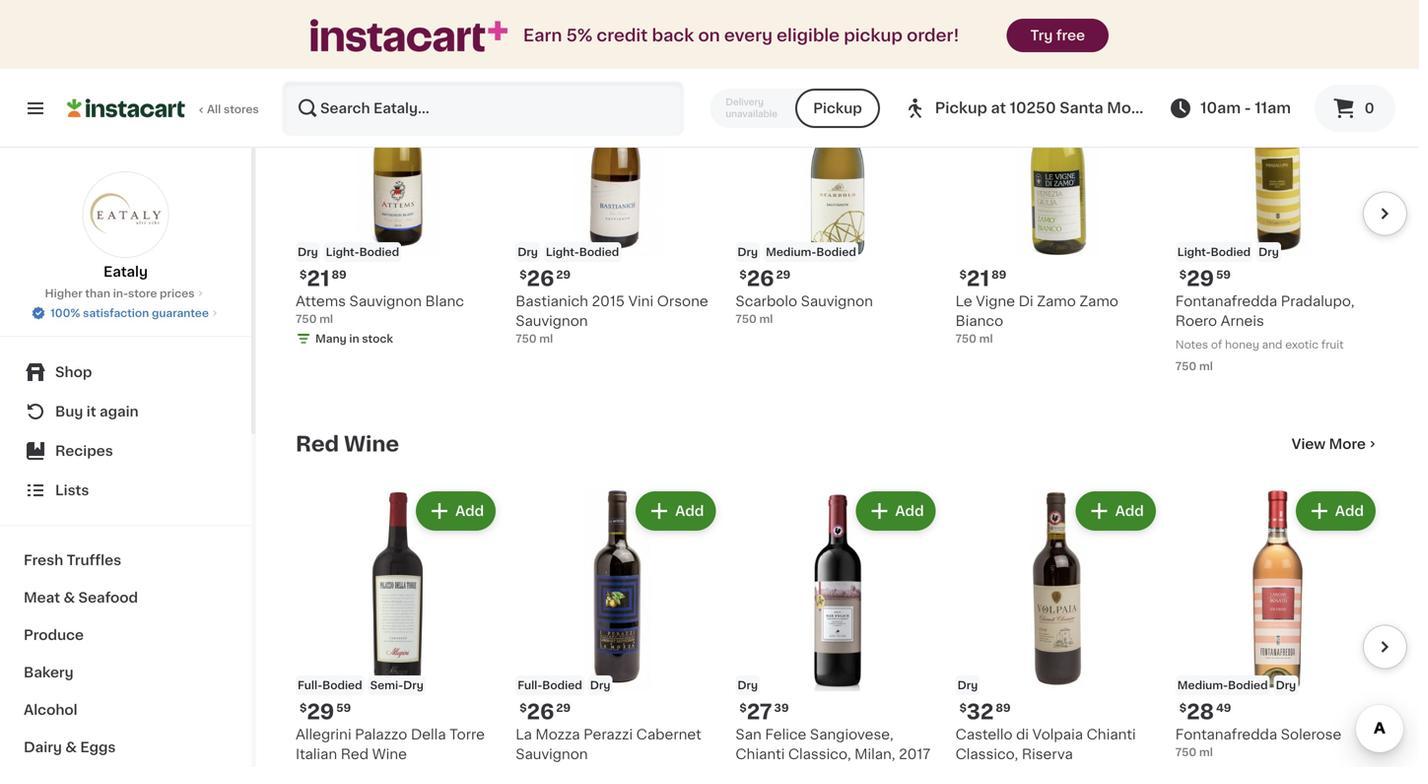 Task type: vqa. For each thing, say whether or not it's contained in the screenshot.
Treatment Tracker modal dialog
no



Task type: describe. For each thing, give the bounding box(es) containing it.
21 for le vigne di zamo zamo bianco
[[967, 269, 990, 289]]

100%
[[50, 308, 80, 319]]

earn
[[523, 27, 562, 44]]

chianti for 32
[[1087, 728, 1136, 742]]

0 horizontal spatial medium-
[[766, 247, 816, 258]]

pickup at 10250 santa monica blvd. button
[[903, 81, 1205, 136]]

1 zamo from the left
[[1037, 295, 1076, 309]]

ml inside bastianich 2015 vini orsone sauvignon 750 ml
[[539, 334, 553, 345]]

Search field
[[284, 83, 682, 134]]

white
[[296, 0, 360, 21]]

le vigne di zamo zamo bianco 750 ml
[[955, 295, 1118, 345]]

$ 29 59 for fontanafredda
[[1179, 269, 1231, 289]]

29 down light-bodied dry
[[1187, 269, 1214, 289]]

27
[[747, 702, 772, 723]]

mozza
[[535, 728, 580, 742]]

notes
[[1175, 340, 1208, 351]]

back
[[652, 27, 694, 44]]

& for dairy
[[65, 741, 77, 755]]

cabernet
[[636, 728, 701, 742]]

dry up 'solerose'
[[1276, 681, 1296, 691]]

wine for white wine
[[365, 0, 420, 21]]

all stores
[[207, 104, 259, 115]]

full-bodied dry
[[518, 681, 610, 691]]

buy
[[55, 405, 83, 419]]

ml inside "scarbolo sauvignon 750 ml"
[[759, 314, 773, 325]]

$ 21 89 for attems sauvignon blanc
[[300, 269, 347, 289]]

blanc
[[425, 295, 464, 309]]

allegrini palazzo della torre italian red wine
[[296, 728, 485, 762]]

red inside 'allegrini palazzo della torre italian red wine'
[[341, 748, 369, 762]]

add to cart
[[621, 71, 700, 85]]

higher than in-store prices link
[[45, 286, 206, 302]]

add for fontanafredda solerose
[[1335, 505, 1364, 518]]

750 inside bastianich 2015 vini orsone sauvignon 750 ml
[[516, 334, 537, 345]]

dairy & eggs
[[24, 741, 116, 755]]

26 for 27
[[527, 702, 554, 723]]

light-bodied dry
[[1177, 247, 1279, 258]]

fresh truffles link
[[12, 542, 239, 579]]

$ for fontanafredda pradalupo, roero arneis
[[1179, 270, 1187, 281]]

$ 32 89
[[959, 702, 1011, 723]]

san
[[736, 728, 762, 742]]

29 up allegrini
[[307, 702, 334, 723]]

white wine
[[296, 0, 420, 21]]

classico, for 32
[[955, 748, 1018, 762]]

& for meat
[[64, 591, 75, 605]]

2 zamo from the left
[[1079, 295, 1118, 309]]

di
[[1016, 728, 1029, 742]]

pradalupo,
[[1281, 295, 1355, 309]]

28
[[1187, 702, 1214, 723]]

milan,
[[855, 748, 895, 762]]

bodied left semi-
[[322, 681, 362, 691]]

item carousel region containing 21
[[268, 46, 1407, 401]]

produce link
[[12, 617, 239, 654]]

10am - 11am
[[1200, 101, 1291, 115]]

all stores link
[[67, 81, 260, 136]]

light- for 21
[[326, 247, 359, 258]]

product group containing 28
[[1175, 488, 1380, 761]]

truffles
[[67, 554, 121, 568]]

$ for scarbolo sauvignon
[[739, 270, 747, 281]]

fontanafredda pradalupo, roero arneis
[[1175, 295, 1355, 328]]

2015
[[592, 295, 625, 309]]

in
[[349, 334, 359, 345]]

$ 28 49
[[1179, 702, 1231, 723]]

meat & seafood
[[24, 591, 138, 605]]

bakery link
[[12, 654, 239, 692]]

palazzo
[[355, 728, 407, 742]]

26 for 26
[[527, 269, 554, 289]]

89 for 26
[[991, 270, 1006, 281]]

$ for fontanafredda solerose
[[1179, 703, 1187, 714]]

$ 26 29 up scarbolo
[[739, 269, 791, 289]]

arneis
[[1221, 315, 1264, 328]]

10am
[[1200, 101, 1241, 115]]

more
[[1329, 438, 1366, 451]]

in-
[[113, 288, 128, 299]]

dry up perazzi
[[590, 681, 610, 691]]

sauvignon inside attems sauvignon blanc 750 ml
[[349, 295, 422, 309]]

59 for fontanafredda
[[1216, 270, 1231, 281]]

59 for allegrini
[[336, 703, 351, 714]]

750 inside fontanafredda solerose 750 ml
[[1175, 748, 1197, 758]]

add for allegrini palazzo della torre italian red wine
[[455, 505, 484, 518]]

prices
[[160, 288, 195, 299]]

pickup button
[[795, 89, 880, 128]]

wine inside 'allegrini palazzo della torre italian red wine'
[[372, 748, 407, 762]]

pickup for pickup
[[813, 102, 862, 115]]

750 ml
[[1175, 361, 1213, 372]]

32
[[967, 702, 994, 723]]

add to cart button
[[579, 60, 714, 96]]

ml inside le vigne di zamo zamo bianco 750 ml
[[979, 334, 993, 345]]

dry up 32
[[957, 681, 978, 691]]

1 horizontal spatial medium-
[[1177, 681, 1228, 691]]

la
[[516, 728, 532, 742]]

full- for 26
[[518, 681, 542, 691]]

allegrini
[[296, 728, 351, 742]]

buy it again
[[55, 405, 139, 419]]

exotic
[[1285, 340, 1319, 351]]

$ 29 59 for allegrini
[[300, 702, 351, 723]]

instacart logo image
[[67, 97, 185, 120]]

bodied inside 'product' group
[[1228, 681, 1268, 691]]

dry up "27"
[[738, 681, 758, 691]]

red wine link
[[296, 433, 399, 456]]

bianco
[[955, 315, 1003, 328]]

cart
[[671, 71, 700, 85]]

89 for 27
[[996, 703, 1011, 714]]

higher than in-store prices
[[45, 288, 195, 299]]

instacart plus icon image
[[310, 19, 507, 52]]

view more
[[1292, 438, 1366, 451]]

felice
[[765, 728, 806, 742]]

stock
[[362, 334, 393, 345]]

guarantee
[[152, 308, 209, 319]]

volpaia
[[1032, 728, 1083, 742]]

vigne
[[976, 295, 1015, 309]]

pickup for pickup at 10250 santa monica blvd.
[[935, 101, 987, 115]]

white wine link
[[296, 0, 420, 23]]

alcohol
[[24, 704, 77, 717]]

bastianich
[[516, 295, 588, 309]]

every
[[724, 27, 773, 44]]

add for attems sauvignon blanc
[[455, 71, 484, 85]]

credit
[[597, 27, 648, 44]]

$ for san felice sangiovese, chianti classico, milan, 2017
[[739, 703, 747, 714]]

perazzi
[[584, 728, 633, 742]]

san felice sangiovese, chianti classico, milan, 2017
[[736, 728, 931, 762]]

dry up fontanafredda pradalupo, roero arneis
[[1259, 247, 1279, 258]]

$ 27 39
[[739, 702, 789, 723]]

$ for allegrini palazzo della torre italian red wine
[[300, 703, 307, 714]]

3 light- from the left
[[1177, 247, 1211, 258]]

medium-bodied dry
[[1177, 681, 1296, 691]]

castello
[[955, 728, 1013, 742]]

750 inside "scarbolo sauvignon 750 ml"
[[736, 314, 757, 325]]



Task type: locate. For each thing, give the bounding box(es) containing it.
chianti right volpaia
[[1087, 728, 1136, 742]]

1 horizontal spatial 21
[[967, 269, 990, 289]]

bodied up 49 in the bottom right of the page
[[1228, 681, 1268, 691]]

& left eggs
[[65, 741, 77, 755]]

None search field
[[282, 81, 684, 136]]

$ for castello di volpaia chianti classico, riserva
[[959, 703, 967, 714]]

$ up le at top
[[959, 270, 967, 281]]

1 horizontal spatial 59
[[1216, 270, 1231, 281]]

1 full- from the left
[[298, 681, 322, 691]]

750 down attems
[[296, 314, 317, 325]]

fontanafredda for ml
[[1175, 728, 1277, 742]]

full- for 29
[[298, 681, 322, 691]]

1 horizontal spatial dry light-bodied
[[518, 247, 619, 258]]

0 horizontal spatial $ 29 59
[[300, 702, 351, 723]]

0 horizontal spatial dry light-bodied
[[298, 247, 399, 258]]

on
[[698, 27, 720, 44]]

0
[[1365, 102, 1374, 115]]

of
[[1211, 340, 1222, 351]]

1 horizontal spatial full-
[[518, 681, 542, 691]]

$ up 'roero'
[[1179, 270, 1187, 281]]

$ 21 89 for le vigne di zamo zamo bianco
[[959, 269, 1006, 289]]

and
[[1262, 340, 1282, 351]]

dry up della
[[403, 681, 424, 691]]

29 for bastianich 2015 vini orsone sauvignon
[[556, 270, 571, 281]]

medium- up scarbolo
[[766, 247, 816, 258]]

1 light- from the left
[[326, 247, 359, 258]]

1 horizontal spatial $ 21 89
[[959, 269, 1006, 289]]

0 button
[[1315, 85, 1395, 132]]

29 up bastianich
[[556, 270, 571, 281]]

0 vertical spatial fontanafredda
[[1175, 295, 1277, 309]]

ml down bastianich
[[539, 334, 553, 345]]

pickup
[[844, 27, 903, 44]]

0 horizontal spatial 21
[[307, 269, 330, 289]]

2 fontanafredda from the top
[[1175, 728, 1277, 742]]

2 item carousel region from the top
[[268, 480, 1407, 768]]

view
[[1292, 438, 1326, 451]]

item carousel region
[[268, 46, 1407, 401], [268, 480, 1407, 768]]

26 up la
[[527, 702, 554, 723]]

ml down attems
[[319, 314, 333, 325]]

750 inside le vigne di zamo zamo bianco 750 ml
[[955, 334, 977, 345]]

dry up scarbolo
[[738, 247, 758, 258]]

store
[[128, 288, 157, 299]]

chianti down san
[[736, 748, 785, 762]]

add button for fontanafredda solerose
[[1298, 494, 1374, 529]]

semi-
[[370, 681, 403, 691]]

1 fontanafredda from the top
[[1175, 295, 1277, 309]]

$ left 49 in the bottom right of the page
[[1179, 703, 1187, 714]]

0 vertical spatial 59
[[1216, 270, 1231, 281]]

ml inside attems sauvignon blanc 750 ml
[[319, 314, 333, 325]]

recipes link
[[12, 432, 239, 471]]

bodied up '2015'
[[579, 247, 619, 258]]

riserva
[[1022, 748, 1073, 762]]

1 vertical spatial chianti
[[736, 748, 785, 762]]

meat & seafood link
[[12, 579, 239, 617]]

0 vertical spatial chianti
[[1087, 728, 1136, 742]]

pickup inside popup button
[[935, 101, 987, 115]]

1 vertical spatial 59
[[336, 703, 351, 714]]

& right 'meat'
[[64, 591, 75, 605]]

classico, down castello
[[955, 748, 1018, 762]]

750 down bianco
[[955, 334, 977, 345]]

$ inside the "$ 32 89"
[[959, 703, 967, 714]]

0 vertical spatial &
[[64, 591, 75, 605]]

$ up allegrini
[[300, 703, 307, 714]]

sauvignon inside la mozza perazzi cabernet sauvignon
[[516, 748, 588, 762]]

light- for 26
[[546, 247, 579, 258]]

pickup inside button
[[813, 102, 862, 115]]

add for castello di volpaia chianti classico, riserva
[[1115, 505, 1144, 518]]

italian
[[296, 748, 337, 762]]

dry up attems
[[298, 247, 318, 258]]

1 classico, from the left
[[788, 748, 851, 762]]

0 horizontal spatial 59
[[336, 703, 351, 714]]

1 vertical spatial fontanafredda
[[1175, 728, 1277, 742]]

eataly link
[[82, 171, 169, 282]]

ml down $ 28 49
[[1199, 748, 1213, 758]]

ml down scarbolo
[[759, 314, 773, 325]]

750 down the "notes"
[[1175, 361, 1197, 372]]

1 item carousel region from the top
[[268, 46, 1407, 401]]

0 horizontal spatial classico,
[[788, 748, 851, 762]]

fontanafredda down 49 in the bottom right of the page
[[1175, 728, 1277, 742]]

ml
[[319, 314, 333, 325], [759, 314, 773, 325], [539, 334, 553, 345], [979, 334, 993, 345], [1199, 361, 1213, 372], [1199, 748, 1213, 758]]

lists
[[55, 484, 89, 498]]

-
[[1244, 101, 1251, 115]]

89
[[332, 270, 347, 281], [991, 270, 1006, 281], [996, 703, 1011, 714]]

1 vertical spatial &
[[65, 741, 77, 755]]

fontanafredda inside fontanafredda pradalupo, roero arneis
[[1175, 295, 1277, 309]]

fontanafredda for arneis
[[1175, 295, 1277, 309]]

2 light- from the left
[[546, 247, 579, 258]]

59 down full-bodied semi-dry
[[336, 703, 351, 714]]

pickup down eligible
[[813, 102, 862, 115]]

49
[[1216, 703, 1231, 714]]

$ for la mozza perazzi cabernet sauvignon
[[520, 703, 527, 714]]

ml inside fontanafredda solerose 750 ml
[[1199, 748, 1213, 758]]

1 vertical spatial wine
[[344, 434, 399, 455]]

10am - 11am link
[[1169, 97, 1291, 120]]

try free
[[1030, 29, 1085, 42]]

0 horizontal spatial $ 21 89
[[300, 269, 347, 289]]

dry light-bodied up bastianich
[[518, 247, 619, 258]]

fontanafredda inside fontanafredda solerose 750 ml
[[1175, 728, 1277, 742]]

add button for fontanafredda pradalupo, roero arneis
[[1298, 60, 1374, 96]]

again
[[100, 405, 139, 419]]

dry light-bodied up attems
[[298, 247, 399, 258]]

$ 21 89 up vigne
[[959, 269, 1006, 289]]

$ for bastianich 2015 vini orsone sauvignon
[[520, 270, 527, 281]]

light- up attems
[[326, 247, 359, 258]]

la mozza perazzi cabernet sauvignon
[[516, 728, 701, 762]]

0 vertical spatial red
[[296, 434, 339, 455]]

$ for le vigne di zamo zamo bianco
[[959, 270, 967, 281]]

1 dry light-bodied from the left
[[298, 247, 399, 258]]

meat
[[24, 591, 60, 605]]

39
[[774, 703, 789, 714]]

29 down dry medium-bodied
[[776, 270, 791, 281]]

$ up castello
[[959, 703, 967, 714]]

2 classico, from the left
[[955, 748, 1018, 762]]

ml down of
[[1199, 361, 1213, 372]]

$ 29 59 up allegrini
[[300, 702, 351, 723]]

full- up allegrini
[[298, 681, 322, 691]]

sauvignon inside bastianich 2015 vini orsone sauvignon 750 ml
[[516, 315, 588, 328]]

light-
[[326, 247, 359, 258], [546, 247, 579, 258], [1177, 247, 1211, 258]]

light- up bastianich
[[546, 247, 579, 258]]

produce
[[24, 629, 84, 643]]

orsone
[[657, 295, 708, 309]]

bastianich 2015 vini orsone sauvignon 750 ml
[[516, 295, 708, 345]]

service type group
[[710, 89, 880, 128]]

$ 21 89 up attems
[[300, 269, 347, 289]]

0 vertical spatial medium-
[[766, 247, 816, 258]]

29 for scarbolo sauvignon
[[776, 270, 791, 281]]

blvd.
[[1167, 101, 1205, 115]]

59
[[1216, 270, 1231, 281], [336, 703, 351, 714]]

0 horizontal spatial red
[[296, 434, 339, 455]]

classico, inside castello di volpaia chianti classico, riserva
[[955, 748, 1018, 762]]

21 for attems sauvignon blanc
[[307, 269, 330, 289]]

order!
[[907, 27, 959, 44]]

1 21 from the left
[[307, 269, 330, 289]]

scarbolo
[[736, 295, 797, 309]]

many
[[315, 334, 347, 345]]

89 inside the "$ 32 89"
[[996, 703, 1011, 714]]

0 horizontal spatial full-
[[298, 681, 322, 691]]

$ up bastianich
[[520, 270, 527, 281]]

eligible
[[777, 27, 840, 44]]

bodied up fontanafredda pradalupo, roero arneis
[[1211, 247, 1251, 258]]

add button for allegrini palazzo della torre italian red wine
[[418, 494, 494, 529]]

2 dry light-bodied from the left
[[518, 247, 619, 258]]

750 inside attems sauvignon blanc 750 ml
[[296, 314, 317, 325]]

buy it again link
[[12, 392, 239, 432]]

$ up san
[[739, 703, 747, 714]]

sauvignon down dry medium-bodied
[[801, 295, 873, 309]]

21 up le at top
[[967, 269, 990, 289]]

1 horizontal spatial chianti
[[1087, 728, 1136, 742]]

750 down scarbolo
[[736, 314, 757, 325]]

fruit
[[1321, 340, 1344, 351]]

$ 29 59
[[1179, 269, 1231, 289], [300, 702, 351, 723]]

89 right 32
[[996, 703, 1011, 714]]

many in stock
[[315, 334, 393, 345]]

item carousel region containing 29
[[268, 480, 1407, 768]]

di
[[1019, 295, 1033, 309]]

ml down bianco
[[979, 334, 993, 345]]

$ 26 29 up bastianich
[[520, 269, 571, 289]]

bodied up attems sauvignon blanc 750 ml at the top of page
[[359, 247, 399, 258]]

solerose
[[1281, 728, 1341, 742]]

medium- up '28'
[[1177, 681, 1228, 691]]

89 up vigne
[[991, 270, 1006, 281]]

full- up la
[[518, 681, 542, 691]]

$ up la
[[520, 703, 527, 714]]

1 horizontal spatial $ 29 59
[[1179, 269, 1231, 289]]

roero
[[1175, 315, 1217, 328]]

1 vertical spatial item carousel region
[[268, 480, 1407, 768]]

lists link
[[12, 471, 239, 510]]

1 horizontal spatial red
[[341, 748, 369, 762]]

wine for red wine
[[344, 434, 399, 455]]

$ for attems sauvignon blanc
[[300, 270, 307, 281]]

stores
[[224, 104, 259, 115]]

dry light-bodied for 21
[[298, 247, 399, 258]]

add button
[[418, 60, 494, 96], [1298, 60, 1374, 96], [418, 494, 494, 529], [638, 494, 714, 529], [858, 494, 934, 529], [1078, 494, 1154, 529], [1298, 494, 1374, 529]]

earn 5% credit back on every eligible pickup order!
[[523, 27, 959, 44]]

eggs
[[80, 741, 116, 755]]

$ up scarbolo
[[739, 270, 747, 281]]

classico, for 27
[[788, 748, 851, 762]]

pickup left at
[[935, 101, 987, 115]]

0 horizontal spatial chianti
[[736, 748, 785, 762]]

to
[[653, 71, 668, 85]]

26 up bastianich
[[527, 269, 554, 289]]

$ 26 29 for 27
[[520, 702, 571, 723]]

eataly logo image
[[82, 171, 169, 258]]

$ inside $ 27 39
[[739, 703, 747, 714]]

free
[[1056, 29, 1085, 42]]

chianti inside san felice sangiovese, chianti classico, milan, 2017
[[736, 748, 785, 762]]

0 horizontal spatial zamo
[[1037, 295, 1076, 309]]

100% satisfaction guarantee
[[50, 308, 209, 319]]

29 for la mozza perazzi cabernet sauvignon
[[556, 703, 571, 714]]

0 vertical spatial wine
[[365, 0, 420, 21]]

sauvignon inside "scarbolo sauvignon 750 ml"
[[801, 295, 873, 309]]

750 down bastianich
[[516, 334, 537, 345]]

5%
[[566, 27, 593, 44]]

dry
[[298, 247, 318, 258], [738, 247, 758, 258], [518, 247, 538, 258], [1259, 247, 1279, 258], [403, 681, 424, 691], [738, 681, 758, 691], [590, 681, 610, 691], [957, 681, 978, 691], [1276, 681, 1296, 691]]

alcohol link
[[12, 692, 239, 729]]

sauvignon down mozza
[[516, 748, 588, 762]]

add button for san felice sangiovese, chianti classico, milan, 2017
[[858, 494, 934, 529]]

1 horizontal spatial classico,
[[955, 748, 1018, 762]]

750 down '28'
[[1175, 748, 1197, 758]]

1 vertical spatial $ 29 59
[[300, 702, 351, 723]]

29 down full-bodied dry
[[556, 703, 571, 714]]

than
[[85, 288, 110, 299]]

1 vertical spatial medium-
[[1177, 681, 1228, 691]]

add button for la mozza perazzi cabernet sauvignon
[[638, 494, 714, 529]]

dry light-bodied for 26
[[518, 247, 619, 258]]

1 $ 21 89 from the left
[[300, 269, 347, 289]]

dry up bastianich
[[518, 247, 538, 258]]

0 vertical spatial $ 29 59
[[1179, 269, 1231, 289]]

add for fontanafredda pradalupo, roero arneis
[[1335, 71, 1364, 85]]

santa
[[1060, 101, 1103, 115]]

1 vertical spatial red
[[341, 748, 369, 762]]

della
[[411, 728, 446, 742]]

add button for attems sauvignon blanc
[[418, 60, 494, 96]]

recipes
[[55, 444, 113, 458]]

fontanafredda up arneis
[[1175, 295, 1277, 309]]

sauvignon down bastianich
[[516, 315, 588, 328]]

classico, inside san felice sangiovese, chianti classico, milan, 2017
[[788, 748, 851, 762]]

$ 26 29 up mozza
[[520, 702, 571, 723]]

add inside button
[[621, 71, 650, 85]]

bodied up mozza
[[542, 681, 582, 691]]

shop
[[55, 366, 92, 379]]

le
[[955, 295, 972, 309]]

1 horizontal spatial light-
[[546, 247, 579, 258]]

2 $ 21 89 from the left
[[959, 269, 1006, 289]]

chianti for 27
[[736, 748, 785, 762]]

1 horizontal spatial zamo
[[1079, 295, 1118, 309]]

fresh truffles
[[24, 554, 121, 568]]

1 horizontal spatial pickup
[[935, 101, 987, 115]]

2 vertical spatial wine
[[372, 748, 407, 762]]

21 up attems
[[307, 269, 330, 289]]

&
[[64, 591, 75, 605], [65, 741, 77, 755]]

chianti inside castello di volpaia chianti classico, riserva
[[1087, 728, 1136, 742]]

0 horizontal spatial pickup
[[813, 102, 862, 115]]

add for la mozza perazzi cabernet sauvignon
[[675, 505, 704, 518]]

product group containing 32
[[955, 488, 1160, 768]]

0 vertical spatial item carousel region
[[268, 46, 1407, 401]]

sangiovese,
[[810, 728, 894, 742]]

2 21 from the left
[[967, 269, 990, 289]]

$
[[300, 270, 307, 281], [739, 270, 747, 281], [520, 270, 527, 281], [959, 270, 967, 281], [1179, 270, 1187, 281], [300, 703, 307, 714], [739, 703, 747, 714], [520, 703, 527, 714], [959, 703, 967, 714], [1179, 703, 1187, 714]]

add button for castello di volpaia chianti classico, riserva
[[1078, 494, 1154, 529]]

classico, down the sangiovese,
[[788, 748, 851, 762]]

$ inside $ 28 49
[[1179, 703, 1187, 714]]

2 full- from the left
[[518, 681, 542, 691]]

dry medium-bodied
[[738, 247, 856, 258]]

higher
[[45, 288, 83, 299]]

light- up 'roero'
[[1177, 247, 1211, 258]]

attems
[[296, 295, 346, 309]]

26 up scarbolo
[[747, 269, 774, 289]]

bodied up "scarbolo sauvignon 750 ml"
[[816, 247, 856, 258]]

fontanafredda
[[1175, 295, 1277, 309], [1175, 728, 1277, 742]]

100% satisfaction guarantee button
[[31, 302, 221, 321]]

at
[[991, 101, 1006, 115]]

pickup at 10250 santa monica blvd.
[[935, 101, 1205, 115]]

add for san felice sangiovese, chianti classico, milan, 2017
[[895, 505, 924, 518]]

0 horizontal spatial light-
[[326, 247, 359, 258]]

89 up attems
[[332, 270, 347, 281]]

product group
[[296, 54, 500, 351], [516, 54, 720, 347], [736, 54, 940, 327], [955, 54, 1160, 347], [1175, 54, 1380, 375], [296, 488, 500, 768], [516, 488, 720, 768], [736, 488, 940, 768], [955, 488, 1160, 768], [1175, 488, 1380, 761]]

vini
[[628, 295, 654, 309]]

$ up attems
[[300, 270, 307, 281]]

sauvignon up stock
[[349, 295, 422, 309]]

2 horizontal spatial light-
[[1177, 247, 1211, 258]]

$ 26 29 for 26
[[520, 269, 571, 289]]

$ 29 59 down light-bodied dry
[[1179, 269, 1231, 289]]

59 down light-bodied dry
[[1216, 270, 1231, 281]]

product group containing 27
[[736, 488, 940, 768]]

fontanafredda solerose 750 ml
[[1175, 728, 1341, 758]]



